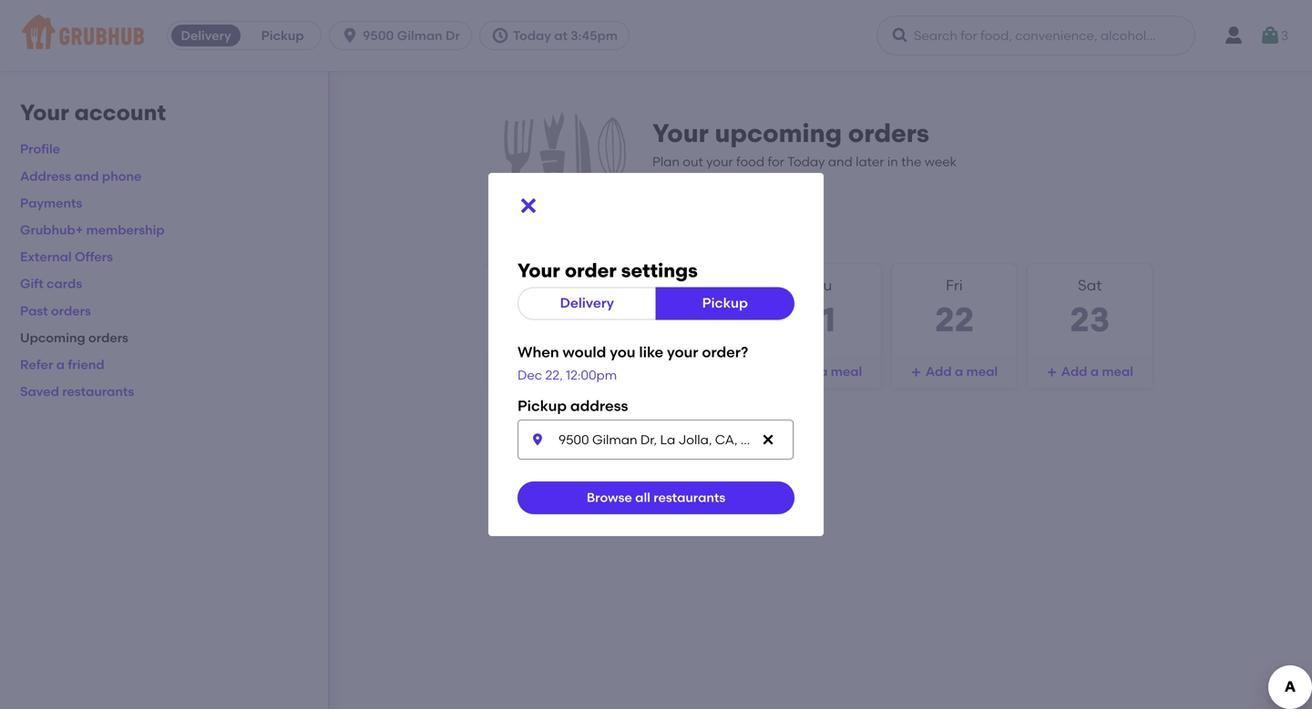 Task type: vqa. For each thing, say whether or not it's contained in the screenshot.
the left svg icon
yes



Task type: locate. For each thing, give the bounding box(es) containing it.
meal down 21
[[831, 364, 862, 380]]

a down 21
[[819, 364, 828, 380]]

orders up "in" on the top
[[848, 118, 930, 149]]

add a meal down 22
[[926, 364, 998, 380]]

payments link
[[20, 195, 82, 211]]

0 horizontal spatial restaurants
[[62, 384, 134, 400]]

0 horizontal spatial delivery
[[181, 28, 231, 43]]

2 add a meal button from the left
[[757, 356, 881, 388]]

orders
[[848, 118, 930, 149], [51, 303, 91, 319], [88, 330, 128, 346]]

0 horizontal spatial delivery button
[[168, 21, 244, 50]]

1 vertical spatial today
[[787, 154, 825, 170]]

browse all restaurants
[[587, 490, 726, 506]]

4 meal from the left
[[1102, 364, 1134, 380]]

add a meal button for 21
[[757, 356, 881, 388]]

a right dec
[[548, 364, 557, 380]]

1 horizontal spatial restaurants
[[654, 490, 726, 506]]

0 vertical spatial delivery button
[[168, 21, 244, 50]]

dr
[[446, 28, 460, 43]]

0 horizontal spatial pickup button
[[244, 21, 321, 50]]

sat
[[1078, 277, 1102, 294]]

orders inside your upcoming orders plan out your food for today and later in the week
[[848, 118, 930, 149]]

add down 21
[[790, 364, 816, 380]]

add a meal button up pickup
[[486, 356, 610, 388]]

1 vertical spatial restaurants
[[654, 490, 726, 506]]

your
[[706, 154, 733, 170], [667, 344, 699, 361]]

2 add from the left
[[790, 364, 816, 380]]

add a meal button down 23
[[1028, 356, 1152, 388]]

meal down "would"
[[560, 364, 591, 380]]

2 vertical spatial orders
[[88, 330, 128, 346]]

svg image inside "3" button
[[1259, 25, 1281, 46]]

1 horizontal spatial pickup
[[702, 295, 748, 312]]

1 vertical spatial your
[[667, 344, 699, 361]]

svg image inside main navigation navigation
[[891, 26, 910, 45]]

2 meal from the left
[[831, 364, 862, 380]]

add
[[519, 364, 545, 380], [790, 364, 816, 380], [926, 364, 952, 380], [1061, 364, 1088, 380]]

order?
[[702, 344, 748, 361]]

at
[[554, 28, 568, 43]]

today right for
[[787, 154, 825, 170]]

address and phone
[[20, 168, 142, 184]]

add down 22
[[926, 364, 952, 380]]

svg image
[[1259, 25, 1281, 46], [341, 26, 359, 45], [491, 26, 509, 45], [518, 195, 540, 217]]

svg image for today at 3:45pm
[[491, 26, 509, 45]]

Search Address search field
[[518, 420, 794, 460]]

1 add from the left
[[519, 364, 545, 380]]

0 vertical spatial today
[[513, 28, 551, 43]]

past orders link
[[20, 303, 91, 319]]

your
[[20, 99, 69, 126], [653, 118, 709, 149], [518, 259, 560, 282]]

2 horizontal spatial your
[[653, 118, 709, 149]]

0 vertical spatial your
[[706, 154, 733, 170]]

0 vertical spatial orders
[[848, 118, 930, 149]]

4 add a meal button from the left
[[1028, 356, 1152, 388]]

1 horizontal spatial delivery button
[[518, 287, 657, 320]]

3 meal from the left
[[967, 364, 998, 380]]

offers
[[75, 249, 113, 265]]

0 vertical spatial pickup
[[261, 28, 304, 43]]

1 vertical spatial delivery
[[560, 295, 614, 312]]

profile link
[[20, 141, 60, 157]]

meal
[[560, 364, 591, 380], [831, 364, 862, 380], [967, 364, 998, 380], [1102, 364, 1134, 380]]

add a meal down when
[[519, 364, 591, 380]]

grubhub+
[[20, 222, 83, 238]]

add down when
[[519, 364, 545, 380]]

the
[[901, 154, 922, 170]]

add a meal down 23
[[1061, 364, 1134, 380]]

add a meal button down 21
[[757, 356, 881, 388]]

add a meal down 21
[[790, 364, 862, 380]]

1 add a meal button from the left
[[486, 356, 610, 388]]

upcoming orders
[[20, 330, 128, 346]]

today left at
[[513, 28, 551, 43]]

2 vertical spatial today
[[526, 277, 569, 294]]

9500 gilman dr button
[[329, 21, 479, 50]]

add a meal
[[519, 364, 591, 380], [790, 364, 862, 380], [926, 364, 998, 380], [1061, 364, 1134, 380]]

your up 19
[[518, 259, 560, 282]]

refer
[[20, 357, 53, 373]]

1 vertical spatial pickup button
[[656, 287, 795, 320]]

orders up the upcoming orders
[[51, 303, 91, 319]]

upcoming
[[715, 118, 842, 149]]

0 horizontal spatial your
[[667, 344, 699, 361]]

pickup
[[261, 28, 304, 43], [702, 295, 748, 312]]

svg image inside 'today at 3:45pm' button
[[491, 26, 509, 45]]

your up out
[[653, 118, 709, 149]]

svg image inside 9500 gilman dr button
[[341, 26, 359, 45]]

address and phone link
[[20, 168, 142, 184]]

pickup button
[[244, 21, 321, 50], [656, 287, 795, 320]]

2 add a meal from the left
[[790, 364, 862, 380]]

account
[[74, 99, 166, 126]]

past orders
[[20, 303, 91, 319]]

today at 3:45pm
[[513, 28, 618, 43]]

gift cards link
[[20, 276, 82, 292]]

pickup
[[518, 397, 567, 415]]

svg image
[[891, 26, 910, 45], [911, 367, 922, 378], [1047, 367, 1058, 378], [530, 433, 545, 447], [761, 433, 776, 447]]

orders for past orders
[[51, 303, 91, 319]]

meal down 23
[[1102, 364, 1134, 380]]

add a meal button down 22
[[893, 356, 1017, 388]]

1 horizontal spatial and
[[828, 154, 853, 170]]

today inside button
[[513, 28, 551, 43]]

your right out
[[706, 154, 733, 170]]

delivery button for pickup button to the top
[[168, 21, 244, 50]]

and
[[828, 154, 853, 170], [74, 168, 99, 184]]

profile
[[20, 141, 60, 157]]

0 vertical spatial delivery
[[181, 28, 231, 43]]

1 vertical spatial delivery button
[[518, 287, 657, 320]]

saved
[[20, 384, 59, 400]]

19
[[531, 300, 565, 340]]

your right like
[[667, 344, 699, 361]]

1 vertical spatial orders
[[51, 303, 91, 319]]

your up profile
[[20, 99, 69, 126]]

meal down 22
[[967, 364, 998, 380]]

1 vertical spatial pickup
[[702, 295, 748, 312]]

your account
[[20, 99, 166, 126]]

food
[[736, 154, 765, 170]]

a right refer
[[56, 357, 65, 373]]

gilman
[[397, 28, 443, 43]]

3 add a meal button from the left
[[893, 356, 1017, 388]]

saved restaurants
[[20, 384, 134, 400]]

svg image for 3
[[1259, 25, 1281, 46]]

thu 21
[[802, 277, 836, 340]]

1 horizontal spatial your
[[518, 259, 560, 282]]

3
[[1281, 28, 1289, 43]]

a
[[56, 357, 65, 373], [548, 364, 557, 380], [819, 364, 828, 380], [955, 364, 963, 380], [1091, 364, 1099, 380]]

today up 19
[[526, 277, 569, 294]]

0 horizontal spatial your
[[20, 99, 69, 126]]

restaurants right all
[[654, 490, 726, 506]]

and inside your upcoming orders plan out your food for today and later in the week
[[828, 154, 853, 170]]

restaurants down friend at the bottom of page
[[62, 384, 134, 400]]

dec
[[518, 368, 542, 383]]

today
[[513, 28, 551, 43], [787, 154, 825, 170], [526, 277, 569, 294]]

add down 23
[[1061, 364, 1088, 380]]

today inside your upcoming orders plan out your food for today and later in the week
[[787, 154, 825, 170]]

and left the phone
[[74, 168, 99, 184]]

your for account
[[20, 99, 69, 126]]

a for add a meal button related to 19
[[548, 364, 557, 380]]

add a meal button
[[486, 356, 610, 388], [757, 356, 881, 388], [893, 356, 1017, 388], [1028, 356, 1152, 388]]

0 horizontal spatial pickup
[[261, 28, 304, 43]]

and left later
[[828, 154, 853, 170]]

fri 22
[[935, 277, 974, 340]]

a down 22
[[955, 364, 963, 380]]

address
[[570, 397, 628, 415]]

cards
[[47, 276, 82, 292]]

1 horizontal spatial your
[[706, 154, 733, 170]]

22,
[[545, 368, 563, 383]]

1 horizontal spatial pickup button
[[656, 287, 795, 320]]

external offers link
[[20, 249, 113, 265]]

your inside your upcoming orders plan out your food for today and later in the week
[[653, 118, 709, 149]]

in
[[887, 154, 898, 170]]

delivery
[[181, 28, 231, 43], [560, 295, 614, 312]]

delivery button
[[168, 21, 244, 50], [518, 287, 657, 320]]

restaurants
[[62, 384, 134, 400], [654, 490, 726, 506]]

week
[[925, 154, 957, 170]]

orders up friend at the bottom of page
[[88, 330, 128, 346]]

wed 20
[[663, 277, 704, 340]]



Task type: describe. For each thing, give the bounding box(es) containing it.
gift cards
[[20, 276, 82, 292]]

1 meal from the left
[[560, 364, 591, 380]]

today for at
[[513, 28, 551, 43]]

restaurants inside button
[[654, 490, 726, 506]]

grubhub+ membership
[[20, 222, 165, 238]]

you
[[610, 344, 636, 361]]

browse
[[587, 490, 632, 506]]

svg image for 9500 gilman dr
[[341, 26, 359, 45]]

1 horizontal spatial delivery
[[560, 295, 614, 312]]

today 19
[[526, 277, 569, 340]]

sat 23
[[1070, 277, 1110, 340]]

0 horizontal spatial and
[[74, 168, 99, 184]]

9500 gilman dr
[[363, 28, 460, 43]]

browse all restaurants button
[[518, 482, 795, 515]]

phone
[[102, 168, 142, 184]]

3 add a meal from the left
[[926, 364, 998, 380]]

3 add from the left
[[926, 364, 952, 380]]

4 add a meal from the left
[[1061, 364, 1134, 380]]

external offers
[[20, 249, 113, 265]]

20
[[663, 300, 704, 340]]

grubhub+ membership link
[[20, 222, 165, 238]]

0 vertical spatial restaurants
[[62, 384, 134, 400]]

22
[[935, 300, 974, 340]]

fri
[[946, 277, 963, 294]]

your inside when would you like your order? dec 22, 12:00pm
[[667, 344, 699, 361]]

upcoming orders link
[[20, 330, 128, 346]]

12:00pm
[[566, 368, 617, 383]]

your for order
[[518, 259, 560, 282]]

1 add a meal from the left
[[519, 364, 591, 380]]

a for refer a friend link
[[56, 357, 65, 373]]

3:45pm
[[571, 28, 618, 43]]

3 button
[[1259, 19, 1289, 52]]

membership
[[86, 222, 165, 238]]

refer a friend link
[[20, 357, 104, 373]]

past
[[20, 303, 48, 319]]

all
[[635, 490, 651, 506]]

refer a friend
[[20, 357, 104, 373]]

add a meal button for 22
[[893, 356, 1017, 388]]

delivery inside main navigation navigation
[[181, 28, 231, 43]]

would
[[563, 344, 606, 361]]

your for upcoming
[[653, 118, 709, 149]]

payments
[[20, 195, 82, 211]]

later
[[856, 154, 884, 170]]

like
[[639, 344, 664, 361]]

23
[[1070, 300, 1110, 340]]

friend
[[68, 357, 104, 373]]

orders for upcoming orders
[[88, 330, 128, 346]]

21
[[802, 300, 836, 340]]

today at 3:45pm button
[[479, 21, 637, 50]]

for
[[768, 154, 785, 170]]

9500
[[363, 28, 394, 43]]

upcoming
[[20, 330, 85, 346]]

thu
[[806, 277, 832, 294]]

0 vertical spatial pickup button
[[244, 21, 321, 50]]

address
[[20, 168, 71, 184]]

external
[[20, 249, 72, 265]]

order
[[565, 259, 617, 282]]

pickup inside main navigation navigation
[[261, 28, 304, 43]]

your upcoming orders plan out your food for today and later in the week
[[653, 118, 957, 170]]

add a meal button for 19
[[486, 356, 610, 388]]

out
[[683, 154, 703, 170]]

4 add from the left
[[1061, 364, 1088, 380]]

main navigation navigation
[[0, 0, 1312, 71]]

today for 19
[[526, 277, 569, 294]]

your order settings
[[518, 259, 698, 282]]

saved restaurants link
[[20, 384, 134, 400]]

a down 23
[[1091, 364, 1099, 380]]

pickup address
[[518, 397, 628, 415]]

settings
[[621, 259, 698, 282]]

delivery button for the bottom pickup button
[[518, 287, 657, 320]]

a for 21's add a meal button
[[819, 364, 828, 380]]

add a meal button for 23
[[1028, 356, 1152, 388]]

wed
[[667, 277, 700, 294]]

when would you like your order? dec 22, 12:00pm
[[518, 344, 748, 383]]

when
[[518, 344, 559, 361]]

your inside your upcoming orders plan out your food for today and later in the week
[[706, 154, 733, 170]]

plan
[[653, 154, 680, 170]]

gift
[[20, 276, 43, 292]]

dec 22, 12:00pm link
[[518, 368, 617, 383]]



